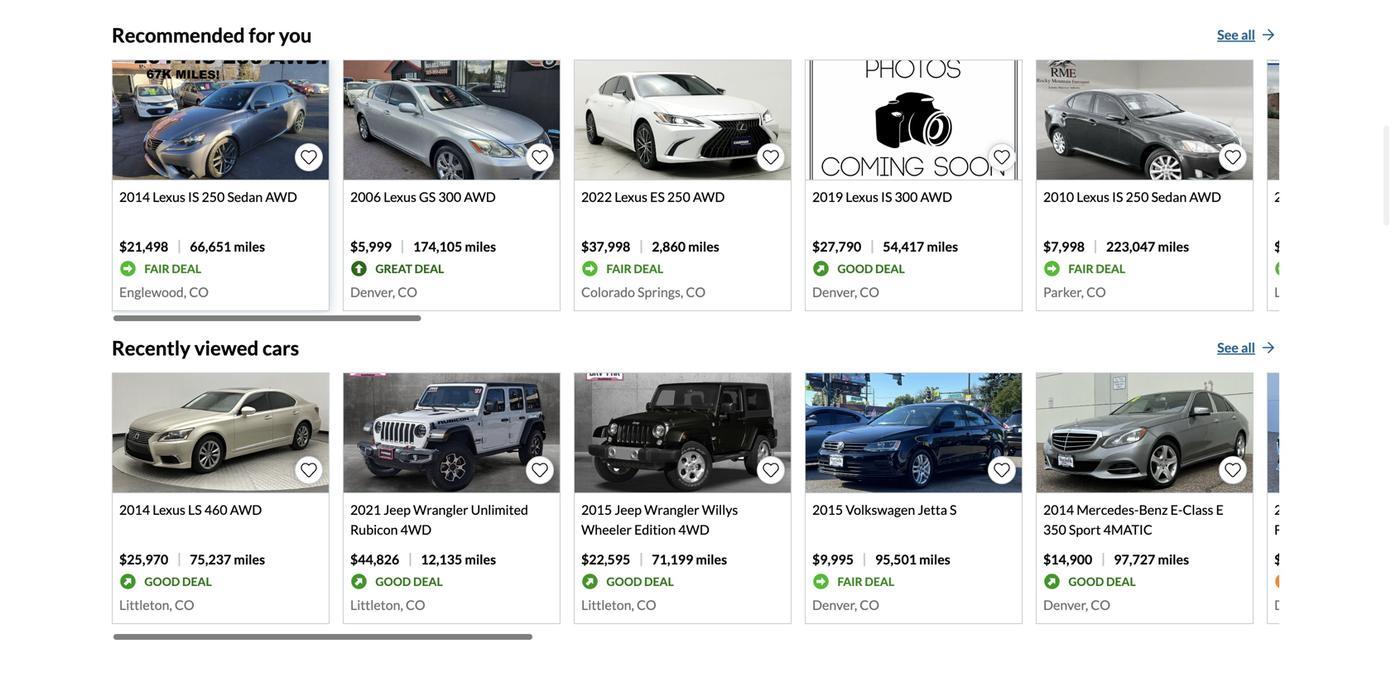 Task type: describe. For each thing, give the bounding box(es) containing it.
co for 2020 mazda mazda
[[1322, 597, 1342, 613]]

2019
[[812, 189, 843, 205]]

2022 lexus es 250 awd image for awd
[[575, 61, 791, 180]]

willys
[[702, 502, 738, 518]]

unlimited
[[471, 502, 528, 518]]

300 for is
[[895, 189, 918, 205]]

denver, for $14,900
[[1043, 597, 1088, 613]]

fair for $37,998
[[606, 262, 632, 276]]

54,417 miles
[[883, 239, 958, 255]]

95,501 miles
[[875, 552, 950, 568]]

miles for 71,199 miles
[[696, 552, 727, 568]]

174,105 miles
[[413, 239, 496, 255]]

2014 inside the '2014 mercedes-benz e-class e 350 sport 4matic'
[[1043, 502, 1074, 518]]

jeep for wheeler
[[615, 502, 642, 518]]

denver, for $9,995
[[812, 597, 857, 613]]

deal for 223,047 miles
[[1096, 262, 1125, 276]]

223,047
[[1106, 239, 1155, 255]]

2014 lexus is 250 sedan awd image
[[113, 61, 329, 180]]

good for $14,900
[[1069, 575, 1104, 589]]

12,135 miles
[[421, 552, 496, 568]]

mercedes-
[[1077, 502, 1139, 518]]

$22,595
[[581, 552, 630, 568]]

miles for 75,237 miles
[[234, 552, 265, 568]]

rubicon
[[350, 522, 398, 538]]

see all image
[[1262, 28, 1275, 42]]

great deal
[[375, 262, 444, 276]]

$44,826
[[350, 552, 399, 568]]

volkswagen
[[846, 502, 915, 518]]

2014 lexus ls 460 awd image
[[113, 374, 329, 493]]

2019 lexus is 300 awd
[[812, 189, 952, 205]]

deal for 12,135 miles
[[413, 575, 443, 589]]

fair for $7,998
[[1069, 262, 1094, 276]]

deal for 2,860 miles
[[634, 262, 663, 276]]

$9,995
[[812, 552, 854, 568]]

12,135
[[421, 552, 462, 568]]

2014 for recently viewed cars
[[119, 502, 150, 518]]

englewood, co
[[119, 284, 209, 300]]

jetta
[[918, 502, 947, 518]]

2014 for recommended for you
[[119, 189, 150, 205]]

good deal for $22,595
[[606, 575, 674, 589]]

$34,900
[[1274, 239, 1323, 255]]

2010
[[1043, 189, 1074, 205]]

littleton, co for 2021 jeep wrangler unlimited rubicon 4wd
[[350, 597, 425, 613]]

miles for 97,727 miles
[[1158, 552, 1189, 568]]

fair deal for $7,998
[[1069, 262, 1125, 276]]

deal for 95,501 miles
[[865, 575, 894, 589]]

wrangler for 4wd
[[413, 502, 468, 518]]

awd for 2022 lexus es 250 awd
[[693, 189, 725, 205]]

colorado
[[581, 284, 635, 300]]

97,727 miles
[[1114, 552, 1189, 568]]

littleton, co for 2014 lexus ls 460 awd
[[119, 597, 194, 613]]

wrangler for edition
[[644, 502, 699, 518]]

benz
[[1139, 502, 1168, 518]]

2014 mercedes-benz e-class e 350 sport 4matic
[[1043, 502, 1224, 538]]

mazda
[[1308, 502, 1347, 518]]

2015 for 2015 volkswagen jetta s
[[812, 502, 843, 518]]

250 for 2,860
[[667, 189, 690, 205]]

2021 jeep wrangler unlimited rubicon 4wd
[[350, 502, 528, 538]]

co for 2014 lexus is 250 sedan awd
[[189, 284, 209, 300]]

good for $22,595
[[606, 575, 642, 589]]

ls
[[188, 502, 202, 518]]

350
[[1043, 522, 1066, 538]]

2,860 miles
[[652, 239, 719, 255]]

300 for gs
[[438, 189, 461, 205]]

miles for 174,105 miles
[[465, 239, 496, 255]]

71,199
[[652, 552, 693, 568]]

2022 for 2022 lexus es 250 a
[[1274, 189, 1305, 205]]

is for 66,651 miles
[[188, 189, 199, 205]]

denver, for $5,999
[[350, 284, 395, 300]]

co for 2021 jeep wrangler unlimited rubicon 4wd
[[406, 597, 425, 613]]

174,105
[[413, 239, 462, 255]]

lexus for 2010 lexus is 250 sedan awd
[[1077, 189, 1110, 205]]

co for 2015 volkswagen jetta s
[[860, 597, 879, 613]]

a
[[1386, 189, 1391, 205]]

good deal for $14,900
[[1069, 575, 1136, 589]]

4matic
[[1104, 522, 1152, 538]]

4wd inside 2015 jeep wrangler willys wheeler edition 4wd
[[678, 522, 710, 538]]

co for 2014 lexus ls 460 awd
[[175, 597, 194, 613]]

you
[[279, 23, 312, 47]]

2015 volkswagen jetta s
[[812, 502, 957, 518]]

75,237
[[190, 552, 231, 568]]

sport
[[1069, 522, 1101, 538]]

fair deal for $9,995
[[837, 575, 894, 589]]

$25,970
[[119, 552, 168, 568]]

good for $27,790
[[837, 262, 873, 276]]

2,860
[[652, 239, 686, 255]]

fair deal for $37,998
[[606, 262, 663, 276]]

75,237 miles
[[190, 552, 265, 568]]

see for recommended for you
[[1217, 27, 1239, 43]]

2022 lexus es 250 awd image for a
[[1268, 61, 1391, 180]]

2010 lexus is 250 sedan awd image
[[1037, 61, 1253, 180]]

is for 223,047 miles
[[1112, 189, 1123, 205]]

jeep for rubicon
[[384, 502, 411, 518]]

lexus for 2022 lexus es 250 a
[[1308, 189, 1341, 205]]

2021
[[350, 502, 381, 518]]

cars
[[262, 336, 299, 360]]

denver, co down $19,995
[[1274, 597, 1342, 613]]

lexus for 2014 lexus is 250 sedan awd
[[153, 189, 185, 205]]

$37,998
[[581, 239, 630, 255]]

recently viewed cars
[[112, 336, 299, 360]]

250 for 223,047
[[1126, 189, 1149, 205]]

460
[[204, 502, 227, 518]]

$7,998
[[1043, 239, 1085, 255]]

2006 lexus gs 300 awd image
[[344, 61, 560, 180]]

awd for 2014 lexus ls 460 awd
[[230, 502, 262, 518]]

all for recently viewed cars
[[1241, 340, 1255, 356]]

awd for 2019 lexus is 300 awd
[[920, 189, 952, 205]]

s
[[950, 502, 957, 518]]

miles for 12,135 miles
[[465, 552, 496, 568]]

edition
[[634, 522, 676, 538]]

2015 jeep wrangler willys wheeler edition 4wd image
[[575, 374, 791, 493]]

is for 54,417 miles
[[881, 189, 892, 205]]

denver, co for $27,790
[[812, 284, 879, 300]]

deal for 97,727 miles
[[1106, 575, 1136, 589]]

es for a
[[1343, 189, 1358, 205]]

good deal for $44,826
[[375, 575, 443, 589]]



Task type: locate. For each thing, give the bounding box(es) containing it.
2014 up $25,970
[[119, 502, 150, 518]]

1 300 from the left
[[438, 189, 461, 205]]

co
[[189, 284, 209, 300], [398, 284, 417, 300], [686, 284, 706, 300], [860, 284, 879, 300], [1087, 284, 1106, 300], [1330, 284, 1350, 300], [175, 597, 194, 613], [406, 597, 425, 613], [637, 597, 656, 613], [860, 597, 879, 613], [1091, 597, 1110, 613], [1322, 597, 1342, 613]]

2020
[[1274, 502, 1305, 518]]

miles right 71,199
[[696, 552, 727, 568]]

$21,498
[[119, 239, 168, 255]]

denver, co for $9,995
[[812, 597, 879, 613]]

2020 mazda mazda
[[1274, 502, 1391, 538]]

250 for 66,651
[[202, 189, 225, 205]]

2022 lexus es 250 awd
[[581, 189, 725, 205]]

300
[[438, 189, 461, 205], [895, 189, 918, 205]]

good down $14,900
[[1069, 575, 1104, 589]]

littleton, co down $44,826
[[350, 597, 425, 613]]

2014 up $21,498
[[119, 189, 150, 205]]

deal for 71,199 miles
[[644, 575, 674, 589]]

2022 lexus es 250 a
[[1274, 189, 1391, 205]]

2021 jeep wrangler unlimited rubicon 4wd image
[[344, 374, 560, 493]]

miles right 174,105
[[465, 239, 496, 255]]

$27,790
[[812, 239, 861, 255]]

2 see all from the top
[[1217, 340, 1255, 356]]

2014 lexus is 250 sedan awd
[[119, 189, 297, 205]]

co for 2006 lexus gs 300 awd
[[398, 284, 417, 300]]

jeep up wheeler
[[615, 502, 642, 518]]

miles for 66,651 miles
[[234, 239, 265, 255]]

4wd
[[400, 522, 432, 538], [678, 522, 710, 538]]

miles for 223,047 miles
[[1158, 239, 1189, 255]]

1 250 from the left
[[202, 189, 225, 205]]

1 vertical spatial see
[[1217, 340, 1239, 356]]

see for recently viewed cars
[[1217, 340, 1239, 356]]

lexus for 2006 lexus gs 300 awd
[[384, 189, 416, 205]]

miles right 2,860
[[688, 239, 719, 255]]

all left see all image at right
[[1241, 27, 1255, 43]]

colorado springs, co
[[581, 284, 706, 300]]

littleton, down $22,595
[[581, 597, 634, 613]]

fair down "$37,998"
[[606, 262, 632, 276]]

deal down 75,237
[[182, 575, 212, 589]]

2 es from the left
[[1343, 189, 1358, 205]]

denver, co down the $9,995
[[812, 597, 879, 613]]

1 horizontal spatial 2022 lexus es 250 awd image
[[1268, 61, 1391, 180]]

300 up 54,417
[[895, 189, 918, 205]]

jeep up rubicon
[[384, 502, 411, 518]]

littleton, co down $34,900
[[1274, 284, 1350, 300]]

1 horizontal spatial 2022
[[1274, 189, 1305, 205]]

jeep inside 2015 jeep wrangler willys wheeler edition 4wd
[[615, 502, 642, 518]]

1 vertical spatial see all
[[1217, 340, 1255, 356]]

see left see all icon
[[1217, 340, 1239, 356]]

great
[[375, 262, 412, 276]]

good for $25,970
[[144, 575, 180, 589]]

sedan for 66,651
[[227, 189, 263, 205]]

2015
[[581, 502, 612, 518], [812, 502, 843, 518]]

1 see from the top
[[1217, 27, 1239, 43]]

miles right the 223,047
[[1158, 239, 1189, 255]]

deal down 54,417
[[875, 262, 905, 276]]

2 is from the left
[[881, 189, 892, 205]]

2022 for 2022 lexus es 250 awd
[[581, 189, 612, 205]]

223,047 miles
[[1106, 239, 1189, 255]]

2022 up "$37,998"
[[581, 189, 612, 205]]

wrangler up 12,135
[[413, 502, 468, 518]]

2 2022 from the left
[[1274, 189, 1305, 205]]

2015 volkswagen jetta s image
[[806, 374, 1022, 493]]

recently
[[112, 336, 191, 360]]

2020 mazda mazda6 touring fwd image
[[1268, 374, 1391, 493]]

fair deal
[[144, 262, 201, 276], [606, 262, 663, 276], [1069, 262, 1125, 276], [837, 575, 894, 589]]

1 sedan from the left
[[227, 189, 263, 205]]

denver, co down great
[[350, 284, 417, 300]]

1 horizontal spatial is
[[881, 189, 892, 205]]

1 see all link from the top
[[1213, 23, 1279, 47]]

1 horizontal spatial 2015
[[812, 502, 843, 518]]

denver, co down $27,790
[[812, 284, 879, 300]]

250
[[202, 189, 225, 205], [667, 189, 690, 205], [1126, 189, 1149, 205], [1360, 189, 1383, 205]]

littleton, down $34,900
[[1274, 284, 1327, 300]]

2019 lexus is 300 awd image
[[806, 61, 1022, 180]]

0 horizontal spatial is
[[188, 189, 199, 205]]

deal for 174,105 miles
[[415, 262, 444, 276]]

co for 2022 lexus es 250 a
[[1330, 284, 1350, 300]]

2006 lexus gs 300 awd
[[350, 189, 496, 205]]

250 up 66,651
[[202, 189, 225, 205]]

denver, down $19,995
[[1274, 597, 1319, 613]]

1 is from the left
[[188, 189, 199, 205]]

good for $44,826
[[375, 575, 411, 589]]

denver, co for $14,900
[[1043, 597, 1110, 613]]

1 4wd from the left
[[400, 522, 432, 538]]

deal for 66,651 miles
[[172, 262, 201, 276]]

es left a
[[1343, 189, 1358, 205]]

good deal down 54,417
[[837, 262, 905, 276]]

denver, for $27,790
[[812, 284, 857, 300]]

gs
[[419, 189, 436, 205]]

sedan up 66,651 miles
[[227, 189, 263, 205]]

1 horizontal spatial sedan
[[1151, 189, 1187, 205]]

good deal for $27,790
[[837, 262, 905, 276]]

good deal
[[837, 262, 905, 276], [144, 575, 212, 589], [375, 575, 443, 589], [606, 575, 674, 589], [1069, 575, 1136, 589]]

fair deal for $21,498
[[144, 262, 201, 276]]

denver,
[[350, 284, 395, 300], [812, 284, 857, 300], [812, 597, 857, 613], [1043, 597, 1088, 613], [1274, 597, 1319, 613]]

miles right 97,727 on the right of the page
[[1158, 552, 1189, 568]]

lexus right 2019
[[846, 189, 879, 205]]

denver, down great
[[350, 284, 395, 300]]

awd
[[265, 189, 297, 205], [464, 189, 496, 205], [693, 189, 725, 205], [920, 189, 952, 205], [1189, 189, 1221, 205], [230, 502, 262, 518]]

fair deal up the colorado springs, co
[[606, 262, 663, 276]]

54,417
[[883, 239, 924, 255]]

1 2022 lexus es 250 awd image from the left
[[575, 61, 791, 180]]

denver, down $27,790
[[812, 284, 857, 300]]

2022 lexus es 250 awd image up 2022 lexus es 250 awd
[[575, 61, 791, 180]]

95,501
[[875, 552, 917, 568]]

1 see all from the top
[[1217, 27, 1255, 43]]

250 up the 223,047
[[1126, 189, 1149, 205]]

1 horizontal spatial 4wd
[[678, 522, 710, 538]]

fair up parker, co
[[1069, 262, 1094, 276]]

see
[[1217, 27, 1239, 43], [1217, 340, 1239, 356]]

250 left a
[[1360, 189, 1383, 205]]

springs,
[[638, 284, 683, 300]]

littleton, down $44,826
[[350, 597, 403, 613]]

2 horizontal spatial is
[[1112, 189, 1123, 205]]

littleton, co down $25,970
[[119, 597, 194, 613]]

2 see all link from the top
[[1213, 336, 1279, 360]]

1 horizontal spatial wrangler
[[644, 502, 699, 518]]

fair deal up parker, co
[[1069, 262, 1125, 276]]

lexus
[[153, 189, 185, 205], [384, 189, 416, 205], [615, 189, 648, 205], [846, 189, 879, 205], [1077, 189, 1110, 205], [1308, 189, 1341, 205], [153, 502, 185, 518]]

deal down 95,501
[[865, 575, 894, 589]]

miles right 12,135
[[465, 552, 496, 568]]

denver, co down $14,900
[[1043, 597, 1110, 613]]

deal
[[172, 262, 201, 276], [415, 262, 444, 276], [634, 262, 663, 276], [875, 262, 905, 276], [1096, 262, 1125, 276], [182, 575, 212, 589], [413, 575, 443, 589], [644, 575, 674, 589], [865, 575, 894, 589], [1106, 575, 1136, 589]]

es
[[650, 189, 665, 205], [1343, 189, 1358, 205]]

0 horizontal spatial 2015
[[581, 502, 612, 518]]

deal down the 223,047
[[1096, 262, 1125, 276]]

2006
[[350, 189, 381, 205]]

lexus left gs
[[384, 189, 416, 205]]

miles right 54,417
[[927, 239, 958, 255]]

recommended for you
[[112, 23, 312, 47]]

2 2015 from the left
[[812, 502, 843, 518]]

1 vertical spatial all
[[1241, 340, 1255, 356]]

66,651 miles
[[190, 239, 265, 255]]

lexus for 2014 lexus ls 460 awd
[[153, 502, 185, 518]]

recommended
[[112, 23, 245, 47]]

deal for 75,237 miles
[[182, 575, 212, 589]]

e-
[[1171, 502, 1183, 518]]

250 up "2,860 miles"
[[667, 189, 690, 205]]

0 horizontal spatial es
[[650, 189, 665, 205]]

es up 2,860
[[650, 189, 665, 205]]

4wd up '71,199 miles'
[[678, 522, 710, 538]]

all for recommended for you
[[1241, 27, 1255, 43]]

wrangler inside 2021 jeep wrangler unlimited rubicon 4wd
[[413, 502, 468, 518]]

fair deal up englewood, co in the top of the page
[[144, 262, 201, 276]]

littleton, co for 2015 jeep wrangler willys wheeler edition 4wd
[[581, 597, 656, 613]]

2015 up wheeler
[[581, 502, 612, 518]]

e
[[1216, 502, 1224, 518]]

deal for 54,417 miles
[[875, 262, 905, 276]]

lexus up $21,498
[[153, 189, 185, 205]]

1 2015 from the left
[[581, 502, 612, 518]]

2014
[[119, 189, 150, 205], [119, 502, 150, 518], [1043, 502, 1074, 518]]

wrangler
[[413, 502, 468, 518], [644, 502, 699, 518]]

deal down 71,199
[[644, 575, 674, 589]]

2015 up the $9,995
[[812, 502, 843, 518]]

viewed
[[194, 336, 259, 360]]

1 es from the left
[[650, 189, 665, 205]]

miles right 66,651
[[234, 239, 265, 255]]

sedan up 223,047 miles
[[1151, 189, 1187, 205]]

sedan
[[227, 189, 263, 205], [1151, 189, 1187, 205]]

see all
[[1217, 27, 1255, 43], [1217, 340, 1255, 356]]

good deal down 12,135
[[375, 575, 443, 589]]

2 sedan from the left
[[1151, 189, 1187, 205]]

2 2022 lexus es 250 awd image from the left
[[1268, 61, 1391, 180]]

wrangler inside 2015 jeep wrangler willys wheeler edition 4wd
[[644, 502, 699, 518]]

awd for 2006 lexus gs 300 awd
[[464, 189, 496, 205]]

see all link for recently viewed cars
[[1213, 336, 1279, 360]]

see left see all image at right
[[1217, 27, 1239, 43]]

see all for recently viewed cars
[[1217, 340, 1255, 356]]

jeep inside 2021 jeep wrangler unlimited rubicon 4wd
[[384, 502, 411, 518]]

littleton, co for 2022 lexus es 250 a
[[1274, 284, 1350, 300]]

is
[[188, 189, 199, 205], [881, 189, 892, 205], [1112, 189, 1123, 205]]

deal up the colorado springs, co
[[634, 262, 663, 276]]

deal down 12,135
[[413, 575, 443, 589]]

miles right 95,501
[[919, 552, 950, 568]]

1 wrangler from the left
[[413, 502, 468, 518]]

good deal for $25,970
[[144, 575, 212, 589]]

deal down 174,105
[[415, 262, 444, 276]]

co for 2019 lexus is 300 awd
[[860, 284, 879, 300]]

2 250 from the left
[[667, 189, 690, 205]]

1 horizontal spatial 300
[[895, 189, 918, 205]]

wheeler
[[581, 522, 632, 538]]

2 wrangler from the left
[[644, 502, 699, 518]]

1 2022 from the left
[[581, 189, 612, 205]]

all left see all icon
[[1241, 340, 1255, 356]]

0 vertical spatial see all
[[1217, 27, 1255, 43]]

miles for 54,417 miles
[[927, 239, 958, 255]]

$5,999
[[350, 239, 392, 255]]

0 horizontal spatial 4wd
[[400, 522, 432, 538]]

2015 inside 2015 jeep wrangler willys wheeler edition 4wd
[[581, 502, 612, 518]]

0 vertical spatial all
[[1241, 27, 1255, 43]]

2014 mercedes-benz e-class e 350 sport 4matic image
[[1037, 374, 1253, 493]]

2010 lexus is 250 sedan awd
[[1043, 189, 1221, 205]]

2 see from the top
[[1217, 340, 1239, 356]]

wrangler up edition
[[644, 502, 699, 518]]

sedan for 223,047
[[1151, 189, 1187, 205]]

2 jeep from the left
[[615, 502, 642, 518]]

miles
[[234, 239, 265, 255], [465, 239, 496, 255], [688, 239, 719, 255], [927, 239, 958, 255], [1158, 239, 1189, 255], [234, 552, 265, 568], [465, 552, 496, 568], [696, 552, 727, 568], [919, 552, 950, 568], [1158, 552, 1189, 568]]

0 vertical spatial see all link
[[1213, 23, 1279, 47]]

0 horizontal spatial jeep
[[384, 502, 411, 518]]

miles for 2,860 miles
[[688, 239, 719, 255]]

es for awd
[[650, 189, 665, 205]]

lexus left "ls"
[[153, 502, 185, 518]]

2 4wd from the left
[[678, 522, 710, 538]]

see all link for recommended for you
[[1213, 23, 1279, 47]]

3 is from the left
[[1112, 189, 1123, 205]]

lexus up $34,900
[[1308, 189, 1341, 205]]

$19,995
[[1274, 552, 1323, 568]]

2014 up the 350
[[1043, 502, 1074, 518]]

all
[[1241, 27, 1255, 43], [1241, 340, 1255, 356]]

0 horizontal spatial 300
[[438, 189, 461, 205]]

co for 2014 mercedes-benz e-class e 350 sport 4matic
[[1091, 597, 1110, 613]]

miles for 95,501 miles
[[919, 552, 950, 568]]

fair up englewood, at the top left of the page
[[144, 262, 170, 276]]

1 all from the top
[[1241, 27, 1255, 43]]

2015 jeep wrangler willys wheeler edition 4wd
[[581, 502, 738, 538]]

good down $25,970
[[144, 575, 180, 589]]

good down $27,790
[[837, 262, 873, 276]]

66,651
[[190, 239, 231, 255]]

co for 2010 lexus is 250 sedan awd
[[1087, 284, 1106, 300]]

jeep
[[384, 502, 411, 518], [615, 502, 642, 518]]

is up the 223,047
[[1112, 189, 1123, 205]]

denver, down $14,900
[[1043, 597, 1088, 613]]

littleton, for 2021 jeep wrangler unlimited rubicon 4wd
[[350, 597, 403, 613]]

see all left see all icon
[[1217, 340, 1255, 356]]

is up 66,651
[[188, 189, 199, 205]]

lexus up "$37,998"
[[615, 189, 648, 205]]

1 jeep from the left
[[384, 502, 411, 518]]

2 all from the top
[[1241, 340, 1255, 356]]

good deal down 71,199
[[606, 575, 674, 589]]

2022
[[581, 189, 612, 205], [1274, 189, 1305, 205]]

2022 up $34,900
[[1274, 189, 1305, 205]]

see all for recommended for you
[[1217, 27, 1255, 43]]

parker, co
[[1043, 284, 1106, 300]]

for
[[249, 23, 275, 47]]

englewood,
[[119, 284, 187, 300]]

deal down 97,727 on the right of the page
[[1106, 575, 1136, 589]]

good deal down 97,727 on the right of the page
[[1069, 575, 1136, 589]]

71,199 miles
[[652, 552, 727, 568]]

good down $44,826
[[375, 575, 411, 589]]

1 horizontal spatial es
[[1343, 189, 1358, 205]]

littleton, down $25,970
[[119, 597, 172, 613]]

4wd up 12,135
[[400, 522, 432, 538]]

co for 2015 jeep wrangler willys wheeler edition 4wd
[[637, 597, 656, 613]]

littleton, for 2022 lexus es 250 a
[[1274, 284, 1327, 300]]

littleton, co
[[1274, 284, 1350, 300], [119, 597, 194, 613], [350, 597, 425, 613], [581, 597, 656, 613]]

4 250 from the left
[[1360, 189, 1383, 205]]

$14,900
[[1043, 552, 1092, 568]]

good deal down 75,237
[[144, 575, 212, 589]]

2022 lexus es 250 awd image
[[575, 61, 791, 180], [1268, 61, 1391, 180]]

denver, down the $9,995
[[812, 597, 857, 613]]

2022 lexus es 250 awd image up 2022 lexus es 250 a
[[1268, 61, 1391, 180]]

fair for $21,498
[[144, 262, 170, 276]]

see all link
[[1213, 23, 1279, 47], [1213, 336, 1279, 360]]

0 horizontal spatial 2022 lexus es 250 awd image
[[575, 61, 791, 180]]

denver, co for $5,999
[[350, 284, 417, 300]]

97,727
[[1114, 552, 1155, 568]]

parker,
[[1043, 284, 1084, 300]]

3 250 from the left
[[1126, 189, 1149, 205]]

lexus for 2019 lexus is 300 awd
[[846, 189, 879, 205]]

see all image
[[1262, 341, 1275, 355]]

fair deal down 95,501
[[837, 575, 894, 589]]

is up 54,417
[[881, 189, 892, 205]]

see all left see all image at right
[[1217, 27, 1255, 43]]

deal up englewood, co in the top of the page
[[172, 262, 201, 276]]

mazda
[[1349, 502, 1391, 518]]

littleton, co down $22,595
[[581, 597, 656, 613]]

0 vertical spatial see
[[1217, 27, 1239, 43]]

littleton,
[[1274, 284, 1327, 300], [119, 597, 172, 613], [350, 597, 403, 613], [581, 597, 634, 613]]

lexus right 2010
[[1077, 189, 1110, 205]]

littleton, for 2015 jeep wrangler willys wheeler edition 4wd
[[581, 597, 634, 613]]

0 horizontal spatial wrangler
[[413, 502, 468, 518]]

300 right gs
[[438, 189, 461, 205]]

good down $22,595
[[606, 575, 642, 589]]

fair down the $9,995
[[837, 575, 863, 589]]

2014 lexus ls 460 awd
[[119, 502, 262, 518]]

2 300 from the left
[[895, 189, 918, 205]]

denver, co
[[350, 284, 417, 300], [812, 284, 879, 300], [812, 597, 879, 613], [1043, 597, 1110, 613], [1274, 597, 1342, 613]]

miles right 75,237
[[234, 552, 265, 568]]

1 horizontal spatial jeep
[[615, 502, 642, 518]]

1 vertical spatial see all link
[[1213, 336, 1279, 360]]

4wd inside 2021 jeep wrangler unlimited rubicon 4wd
[[400, 522, 432, 538]]

2015 for 2015 jeep wrangler willys wheeler edition 4wd
[[581, 502, 612, 518]]

fair for $9,995
[[837, 575, 863, 589]]

fair
[[144, 262, 170, 276], [606, 262, 632, 276], [1069, 262, 1094, 276], [837, 575, 863, 589]]

0 horizontal spatial sedan
[[227, 189, 263, 205]]

lexus for 2022 lexus es 250 awd
[[615, 189, 648, 205]]

0 horizontal spatial 2022
[[581, 189, 612, 205]]

class
[[1183, 502, 1213, 518]]



Task type: vqa. For each thing, say whether or not it's contained in the screenshot.
$22,595's GOOD DEAL
yes



